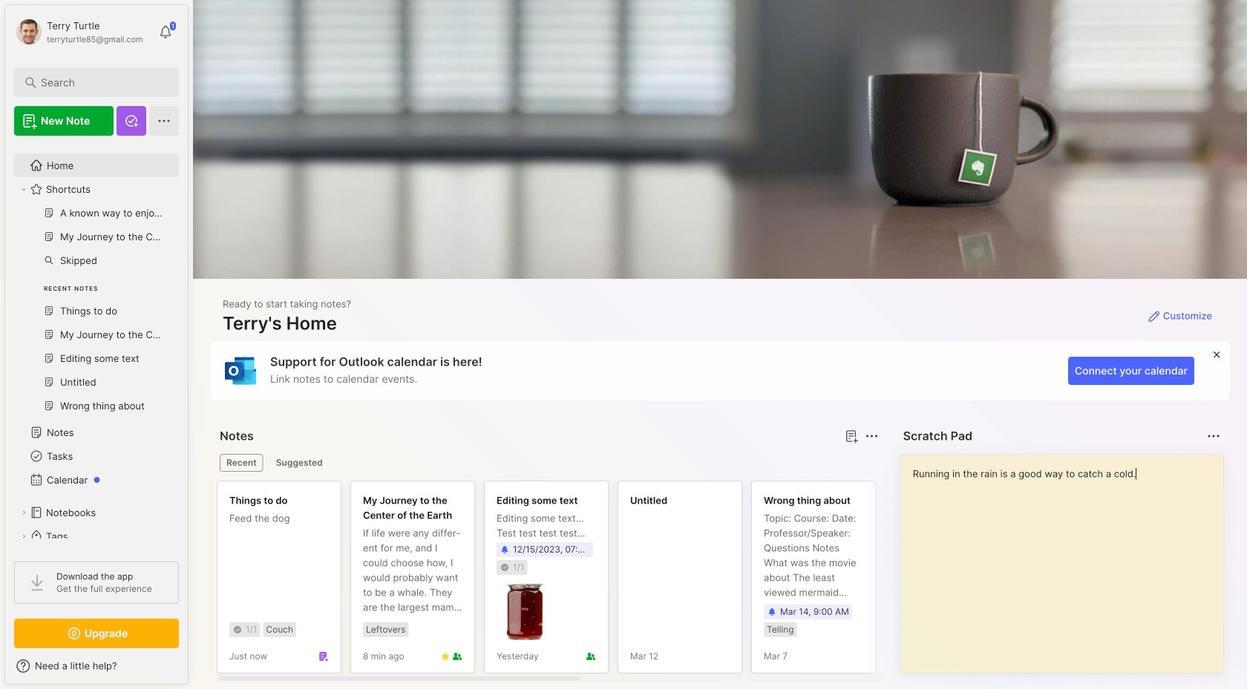 Task type: locate. For each thing, give the bounding box(es) containing it.
main element
[[0, 0, 193, 690]]

1 horizontal spatial tab
[[269, 454, 329, 472]]

0 horizontal spatial more actions field
[[862, 426, 883, 447]]

tree inside main element
[[5, 145, 188, 605]]

row group
[[217, 481, 1247, 683]]

WHAT'S NEW field
[[5, 655, 188, 679]]

Search text field
[[41, 76, 159, 90]]

1 horizontal spatial more actions field
[[1204, 426, 1224, 447]]

1 tab from the left
[[220, 454, 263, 472]]

more actions image
[[863, 428, 881, 445]]

2 more actions field from the left
[[1204, 426, 1224, 447]]

0 horizontal spatial tab
[[220, 454, 263, 472]]

More actions field
[[862, 426, 883, 447], [1204, 426, 1224, 447]]

tree
[[5, 145, 188, 605]]

group
[[14, 201, 170, 427]]

Start writing… text field
[[913, 455, 1223, 662]]

None search field
[[41, 74, 159, 91]]

tab
[[220, 454, 263, 472], [269, 454, 329, 472]]

tab list
[[220, 454, 877, 472]]

thumbnail image
[[497, 585, 553, 641]]



Task type: describe. For each thing, give the bounding box(es) containing it.
1 more actions field from the left
[[862, 426, 883, 447]]

more actions image
[[1205, 428, 1223, 445]]

click to collapse image
[[187, 662, 199, 680]]

expand tags image
[[19, 532, 28, 541]]

expand notebooks image
[[19, 509, 28, 518]]

Account field
[[14, 17, 143, 47]]

2 tab from the left
[[269, 454, 329, 472]]

none search field inside main element
[[41, 74, 159, 91]]

group inside main element
[[14, 201, 170, 427]]



Task type: vqa. For each thing, say whether or not it's contained in the screenshot.
Expand Tags ICON
yes



